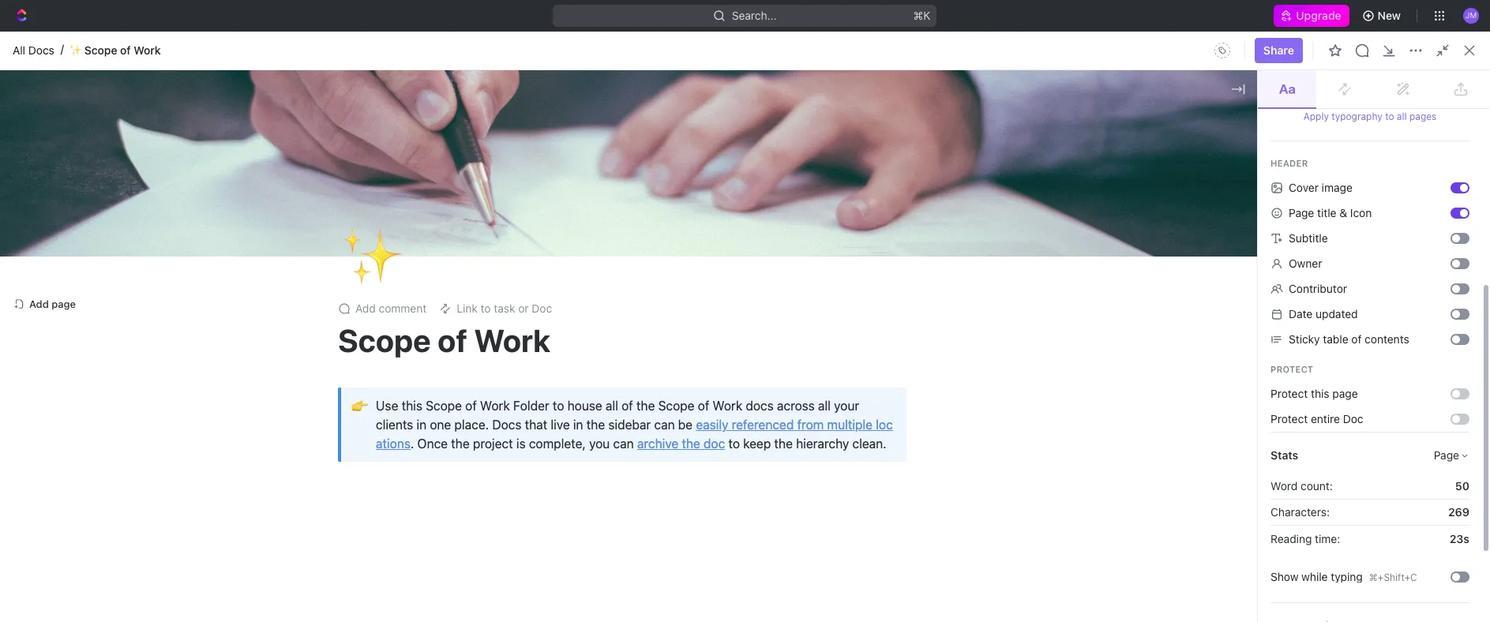 Task type: locate. For each thing, give the bounding box(es) containing it.
0 vertical spatial postsale engagements
[[47, 309, 165, 322]]

protect
[[1271, 364, 1313, 374], [1271, 387, 1308, 400], [1271, 412, 1308, 426]]

2 vertical spatial project
[[781, 448, 817, 462]]

project notes inside row
[[292, 334, 363, 348]]

enable
[[659, 36, 693, 50]]

agency for recent
[[370, 211, 408, 224]]

0 horizontal spatial postsale engagements
[[47, 309, 165, 322]]

0 horizontal spatial 👥
[[275, 186, 287, 198]]

reposition button
[[746, 225, 821, 251]]

1 see all from the left
[[599, 133, 630, 145]]

can up archive
[[654, 418, 675, 432]]

welcome! • in agency management
[[297, 211, 478, 224], [1111, 211, 1292, 224]]

1 vertical spatial postsale
[[741, 391, 785, 405]]

engagements up from
[[788, 391, 858, 405]]

5 down add comment
[[382, 334, 389, 348]]

hide
[[866, 36, 890, 50]]

0 vertical spatial can
[[654, 418, 675, 432]]

- down loc
[[883, 448, 888, 462]]

- for row containing meeting minutes
[[883, 448, 888, 462]]

2 vertical spatial resource
[[292, 391, 341, 405]]

projects
[[47, 201, 89, 215]]

live
[[551, 418, 570, 432]]

doc down jm dropdown button
[[1454, 67, 1474, 81]]

the up sidebar
[[636, 399, 655, 413]]

1 horizontal spatial project
[[704, 160, 740, 174]]

see all button for created by me
[[1407, 129, 1450, 148]]

by
[[1139, 132, 1154, 146]]

1 see all button from the left
[[593, 129, 636, 148]]

2 horizontal spatial doc
[[1454, 67, 1474, 81]]

1 horizontal spatial see all button
[[1407, 129, 1450, 148]]

can down sidebar
[[613, 437, 634, 451]]

0 horizontal spatial agency
[[370, 211, 408, 224]]

tree
[[6, 142, 221, 622]]

postsale engagements inside tree
[[47, 309, 165, 322]]

doc right entire on the bottom of page
[[1343, 412, 1363, 426]]

1 vertical spatial can
[[613, 437, 634, 451]]

0 horizontal spatial 👋
[[275, 212, 287, 223]]

2 see all button from the left
[[1407, 129, 1450, 148]]

1 horizontal spatial can
[[654, 418, 675, 432]]

0 vertical spatial page
[[1289, 206, 1314, 220]]

row containing scope of work
[[255, 412, 1463, 441]]

protect down sticky
[[1271, 364, 1313, 374]]

✨ inside ✨ scope of work
[[69, 44, 82, 56]]

2 👋 from the left
[[1089, 212, 1101, 223]]

1 welcome! • in agency management from the left
[[297, 211, 478, 224]]

0 vertical spatial favorites
[[13, 96, 54, 108]]

1 protect from the top
[[1271, 364, 1313, 374]]

project notes
[[704, 160, 773, 174], [292, 334, 363, 348]]

add page
[[29, 298, 76, 310]]

2 vertical spatial resource management
[[292, 391, 412, 405]]

0 horizontal spatial doc
[[532, 302, 552, 315]]

one
[[430, 418, 451, 432]]

postsale engagements link
[[47, 303, 177, 328]]

✨ right all docs link
[[69, 44, 82, 56]]

tree containing team space
[[6, 142, 221, 622]]

reading
[[1271, 532, 1312, 545]]

0 vertical spatial resource
[[1111, 160, 1158, 174]]

0 horizontal spatial new
[[1378, 9, 1401, 22]]

this right hide
[[893, 36, 912, 50]]

updated
[[1316, 307, 1358, 321]]

1 • from the left
[[350, 211, 355, 224]]

link to task or doc button
[[433, 298, 558, 320]]

- for row containing resource management
[[883, 391, 888, 405]]

2 horizontal spatial this
[[1311, 387, 1329, 400]]

work inside button
[[341, 420, 369, 433]]

docs right all
[[28, 43, 54, 57]]

page for page
[[1434, 449, 1459, 462]]

3 column header from the left
[[873, 302, 1057, 328]]

2 • from the left
[[1164, 211, 1169, 224]]

3 row from the top
[[255, 384, 1463, 413]]

0 vertical spatial new
[[1378, 9, 1401, 22]]

new inside button
[[1378, 9, 1401, 22]]

this
[[893, 36, 912, 50], [1311, 387, 1329, 400], [402, 399, 422, 413]]

0 vertical spatial 5
[[382, 334, 389, 348]]

1 horizontal spatial project notes
[[704, 160, 773, 174]]

jm button
[[1458, 3, 1484, 28]]

0 horizontal spatial welcome!
[[297, 211, 347, 224]]

notes up the reposition
[[743, 160, 773, 174]]

or
[[518, 302, 529, 315]]

0 horizontal spatial can
[[613, 437, 634, 451]]

1 vertical spatial 👥
[[275, 186, 287, 198]]

1 see from the left
[[599, 133, 617, 145]]

favorites
[[13, 96, 54, 108], [682, 132, 736, 146]]

of inside button
[[328, 420, 339, 433]]

row containing project notes
[[255, 326, 1463, 357]]

characters:
[[1271, 505, 1330, 519]]

agency for created by me
[[1184, 211, 1222, 224]]

0 horizontal spatial engagements
[[95, 309, 165, 322]]

0 horizontal spatial see all
[[599, 133, 630, 145]]

1 vertical spatial you
[[589, 437, 610, 451]]

1 vertical spatial 5
[[398, 448, 405, 462]]

0 vertical spatial page
[[51, 298, 76, 310]]

docs inside all docs link
[[28, 43, 54, 57]]

protect down protect this page
[[1271, 412, 1308, 426]]

0 horizontal spatial project notes
[[292, 334, 363, 348]]

complete,
[[529, 437, 586, 451]]

1 welcome! from the left
[[297, 211, 347, 224]]

.
[[411, 437, 414, 451]]

1 horizontal spatial postsale engagements
[[741, 391, 858, 405]]

2 vertical spatial protect
[[1271, 412, 1308, 426]]

scope of work up meeting minutes
[[292, 420, 369, 433]]

me
[[1157, 132, 1175, 146]]

scope up meeting
[[292, 420, 325, 433]]

see all
[[599, 133, 630, 145], [1413, 133, 1443, 145]]

page for page title & icon
[[1289, 206, 1314, 220]]

cell
[[255, 327, 272, 355], [715, 327, 873, 355], [873, 327, 1057, 355], [1057, 327, 1183, 355], [1183, 327, 1309, 355], [255, 355, 272, 384], [715, 355, 873, 384], [873, 355, 1057, 384], [1057, 355, 1183, 384], [1183, 355, 1309, 384], [1436, 355, 1463, 384], [255, 384, 272, 412], [1057, 384, 1183, 412], [1183, 384, 1309, 412], [255, 412, 272, 441], [1057, 412, 1183, 441], [1183, 412, 1309, 441], [255, 441, 272, 469], [1057, 441, 1183, 469], [1183, 441, 1309, 469], [1309, 441, 1436, 469], [255, 469, 272, 497], [272, 469, 715, 497], [715, 469, 873, 497], [873, 469, 1057, 497], [1057, 469, 1183, 497], [1183, 469, 1309, 497], [255, 497, 272, 526], [272, 497, 715, 526], [715, 497, 873, 526], [873, 497, 1057, 526], [1057, 497, 1183, 526], [1183, 497, 1309, 526], [255, 526, 272, 554], [272, 526, 715, 554], [715, 526, 873, 554], [873, 526, 1057, 554], [1057, 526, 1183, 554], [1183, 526, 1309, 554], [255, 554, 272, 583], [272, 554, 715, 583], [715, 554, 873, 583], [873, 554, 1057, 583], [1057, 554, 1183, 583], [1183, 554, 1309, 583], [255, 583, 272, 611], [272, 583, 715, 611], [715, 583, 873, 611], [873, 583, 1057, 611], [1057, 583, 1183, 611], [1183, 583, 1309, 611], [255, 611, 272, 622], [272, 611, 715, 622], [715, 611, 873, 622], [873, 611, 1057, 622], [1057, 611, 1183, 622], [1183, 611, 1309, 622], [1436, 611, 1463, 622]]

minutes
[[338, 448, 379, 462]]

3 protect from the top
[[1271, 412, 1308, 426]]

0 horizontal spatial notes
[[332, 334, 363, 348]]

0 vertical spatial notes
[[743, 160, 773, 174]]

1 agency from the left
[[370, 211, 408, 224]]

1 horizontal spatial page
[[1332, 387, 1358, 400]]

9 row from the top
[[255, 554, 1463, 583]]

2 welcome! from the left
[[1111, 211, 1161, 224]]

1 vertical spatial notes
[[332, 334, 363, 348]]

header
[[1271, 158, 1308, 168]]

notes
[[743, 160, 773, 174], [332, 334, 363, 348]]

0 vertical spatial engagements
[[95, 309, 165, 322]]

add comment
[[355, 302, 427, 315]]

to up live
[[553, 399, 564, 413]]

1 vertical spatial page
[[1332, 387, 1358, 400]]

0 vertical spatial protect
[[1271, 364, 1313, 374]]

page
[[51, 298, 76, 310], [1332, 387, 1358, 400]]

page up '50'
[[1434, 449, 1459, 462]]

resource down the recent
[[297, 186, 345, 199]]

scope down add comment
[[338, 322, 431, 359]]

- for row containing scope of work
[[883, 420, 888, 433]]

pages
[[1409, 111, 1437, 122]]

- up loc
[[883, 391, 888, 405]]

all docs
[[13, 43, 54, 57]]

1 horizontal spatial 5
[[398, 448, 405, 462]]

0 horizontal spatial 5
[[382, 334, 389, 348]]

2 agency from the left
[[1184, 211, 1222, 224]]

1 row from the top
[[255, 326, 1463, 357]]

this up 'protect entire doc'
[[1311, 387, 1329, 400]]

see all button for recent
[[593, 129, 636, 148]]

scope up one
[[426, 399, 462, 413]]

welcome! • in agency management for recent
[[297, 211, 478, 224]]

0 vertical spatial 👥
[[1089, 161, 1101, 173]]

show while typing ⌘+shift+c
[[1271, 570, 1417, 584]]

1 horizontal spatial welcome!
[[1111, 211, 1161, 224]]

to
[[645, 36, 656, 50], [1385, 111, 1394, 122], [481, 302, 491, 315], [553, 399, 564, 413], [728, 437, 740, 451]]

0 horizontal spatial this
[[402, 399, 422, 413]]

docs right search
[[1376, 67, 1402, 81]]

sidebar navigation
[[0, 55, 236, 622]]

0 horizontal spatial see all button
[[593, 129, 636, 148]]

row
[[255, 326, 1463, 357], [255, 355, 1463, 384], [255, 384, 1463, 413], [255, 412, 1463, 441], [255, 439, 1463, 471], [255, 469, 1463, 497], [255, 497, 1463, 526], [255, 526, 1463, 554], [255, 554, 1463, 583], [255, 583, 1463, 611], [255, 611, 1463, 622]]

✨ down created
[[1089, 186, 1101, 198]]

team space
[[38, 175, 100, 188]]

2 see all from the left
[[1413, 133, 1443, 145]]

while
[[1301, 570, 1328, 584]]

project
[[704, 160, 740, 174], [292, 334, 329, 348], [781, 448, 817, 462]]

-
[[883, 391, 888, 405], [725, 420, 730, 433], [883, 420, 888, 433], [883, 448, 888, 462]]

1 horizontal spatial page
[[1434, 449, 1459, 462]]

the right the keep
[[774, 437, 793, 451]]

2 horizontal spatial project
[[781, 448, 817, 462]]

add
[[29, 298, 49, 310], [355, 302, 376, 315]]

clean.
[[852, 437, 886, 451]]

notes down add comment
[[332, 334, 363, 348]]

👋 for created by me
[[1089, 212, 1101, 223]]

management inside "button"
[[344, 391, 412, 405]]

user group image
[[16, 177, 28, 186]]

upgrade
[[1296, 9, 1341, 22]]

scope down the created by me
[[1111, 186, 1143, 199]]

1 horizontal spatial 👥
[[1089, 161, 1101, 173]]

- up clean.
[[883, 420, 888, 433]]

protect for protect
[[1271, 364, 1313, 374]]

2 protect from the top
[[1271, 387, 1308, 400]]

2 vertical spatial doc
[[1343, 412, 1363, 426]]

- up 'doc'
[[725, 420, 730, 433]]

new up pages
[[1427, 67, 1451, 81]]

new inside button
[[1427, 67, 1451, 81]]

1 horizontal spatial 👋
[[1089, 212, 1101, 223]]

0 horizontal spatial welcome! • in agency management
[[297, 211, 478, 224]]

1 vertical spatial engagements
[[788, 391, 858, 405]]

page button
[[1434, 449, 1469, 462]]

search docs
[[1336, 67, 1402, 81]]

add down the shared button
[[355, 302, 376, 315]]

1 horizontal spatial add
[[355, 302, 376, 315]]

2 see from the left
[[1413, 133, 1430, 145]]

• for created by me
[[1164, 211, 1169, 224]]

0 vertical spatial project
[[704, 160, 740, 174]]

4 row from the top
[[255, 412, 1463, 441]]

0 horizontal spatial postsale
[[47, 309, 92, 322]]

you
[[595, 36, 614, 50], [589, 437, 610, 451]]

✨ down the recent
[[275, 161, 287, 173]]

5
[[382, 334, 389, 348], [398, 448, 405, 462]]

1 vertical spatial new
[[1427, 67, 1451, 81]]

page down cover
[[1289, 206, 1314, 220]]

0 vertical spatial project notes
[[704, 160, 773, 174]]

scope inside scope of work button
[[292, 420, 325, 433]]

ations
[[376, 437, 411, 451]]

table
[[255, 302, 1463, 622]]

0 horizontal spatial page
[[1289, 206, 1314, 220]]

all
[[1397, 111, 1407, 122], [619, 133, 630, 145], [1433, 133, 1443, 145], [606, 399, 618, 413], [818, 399, 831, 413]]

protect this page
[[1271, 387, 1358, 400]]

1 horizontal spatial welcome! • in agency management
[[1111, 211, 1292, 224]]

agency
[[370, 211, 408, 224], [1184, 211, 1222, 224]]

see all for created by me
[[1413, 133, 1443, 145]]

welcome! • in agency management for created by me
[[1111, 211, 1292, 224]]

protect up 'protect entire doc'
[[1271, 387, 1308, 400]]

contributor
[[1289, 282, 1347, 295]]

1 horizontal spatial •
[[1164, 211, 1169, 224]]

to right link
[[481, 302, 491, 315]]

1 vertical spatial project notes
[[292, 334, 363, 348]]

you down use this scope of work folder to house all of the scope of work docs across all your clients in one place. docs that live in the sidebar can be
[[589, 437, 610, 451]]

this inside use this scope of work folder to house all of the scope of work docs across all your clients in one place. docs that live in the sidebar can be
[[402, 399, 422, 413]]

new doc
[[1427, 67, 1474, 81]]

resource down the created by me
[[1111, 160, 1158, 174]]

agency management, , element
[[14, 281, 30, 297]]

scope
[[84, 43, 117, 57], [297, 160, 329, 174], [1111, 186, 1143, 199], [338, 322, 431, 359], [426, 399, 462, 413], [658, 399, 694, 413], [292, 420, 325, 433]]

23s
[[1450, 532, 1469, 545]]

task
[[494, 302, 515, 315]]

1 vertical spatial postsale engagements
[[741, 391, 858, 405]]

1 👋 from the left
[[275, 212, 287, 223]]

scope of work down by
[[1111, 186, 1186, 199]]

add for add comment
[[355, 302, 376, 315]]

1 vertical spatial favorites
[[682, 132, 736, 146]]

time:
[[1315, 532, 1340, 545]]

6 row from the top
[[255, 469, 1463, 497]]

1 horizontal spatial doc
[[1343, 412, 1363, 426]]

1 horizontal spatial new
[[1427, 67, 1451, 81]]

this right use on the left bottom of page
[[402, 399, 422, 413]]

work
[[134, 43, 161, 57], [345, 160, 372, 174], [1159, 186, 1186, 199], [474, 322, 550, 359], [480, 399, 510, 413], [713, 399, 742, 413], [341, 420, 369, 433]]

new up search docs
[[1378, 9, 1401, 22]]

1 horizontal spatial this
[[893, 36, 912, 50]]

see all for recent
[[599, 133, 630, 145]]

1 horizontal spatial postsale
[[741, 391, 785, 405]]

change
[[831, 231, 871, 244]]

1 horizontal spatial see
[[1413, 133, 1430, 145]]

meeting minutes
[[292, 448, 379, 462]]

you right do
[[595, 36, 614, 50]]

0 horizontal spatial add
[[29, 298, 49, 310]]

to inside dropdown button
[[481, 302, 491, 315]]

1 vertical spatial protect
[[1271, 387, 1308, 400]]

share
[[1263, 43, 1294, 57]]

can
[[654, 418, 675, 432], [613, 437, 634, 451]]

row containing resource management
[[255, 384, 1463, 413]]

apply
[[1303, 111, 1329, 122]]

0 horizontal spatial favorites
[[13, 96, 54, 108]]

doc right or
[[532, 302, 552, 315]]

7 row from the top
[[255, 497, 1463, 526]]

1 horizontal spatial see all
[[1413, 133, 1443, 145]]

👋
[[275, 212, 287, 223], [1089, 212, 1101, 223]]

1 vertical spatial doc
[[532, 302, 552, 315]]

docs up project
[[492, 418, 522, 432]]

1 horizontal spatial favorites
[[682, 132, 736, 146]]

✨ scope of work
[[69, 43, 161, 57]]

5 left .
[[398, 448, 405, 462]]

1 horizontal spatial agency
[[1184, 211, 1222, 224]]

10 row from the top
[[255, 583, 1463, 611]]

column header
[[255, 302, 272, 328], [715, 302, 873, 328], [873, 302, 1057, 328], [1057, 302, 1183, 328]]

see for created by me
[[1413, 133, 1430, 145]]

1 horizontal spatial engagements
[[788, 391, 858, 405]]

0 horizontal spatial see
[[599, 133, 617, 145]]

count:
[[1301, 479, 1333, 493]]

is
[[516, 437, 526, 451]]

2 welcome! • in agency management from the left
[[1111, 211, 1292, 224]]

engagements right add page
[[95, 309, 165, 322]]

add down agency management, , element
[[29, 298, 49, 310]]

link to task or doc
[[457, 302, 552, 315]]

in
[[358, 211, 367, 224], [1172, 211, 1181, 224], [416, 418, 426, 432], [573, 418, 583, 432]]

engagements inside row
[[788, 391, 858, 405]]

0 vertical spatial doc
[[1454, 67, 1474, 81]]

archive
[[637, 437, 678, 451]]

0 vertical spatial postsale
[[47, 309, 92, 322]]

0 horizontal spatial •
[[350, 211, 355, 224]]

to right want
[[645, 36, 656, 50]]

✨ up add comment
[[341, 218, 404, 292]]

scope of work button
[[275, 413, 706, 441]]

5 row from the top
[[255, 439, 1463, 471]]

docs
[[746, 399, 774, 413]]

postsale inside postsale engagements link
[[47, 309, 92, 322]]

resource left 👉 at the left of page
[[292, 391, 341, 405]]

1 vertical spatial page
[[1434, 449, 1459, 462]]

created by me
[[1089, 132, 1175, 146]]

👥 down created
[[1089, 161, 1101, 173]]

tree inside sidebar navigation
[[6, 142, 221, 622]]

from
[[797, 418, 824, 432]]

owner
[[1289, 257, 1322, 270]]

to right typography
[[1385, 111, 1394, 122]]

1 vertical spatial project
[[292, 334, 329, 348]]

👥 down the recent
[[275, 186, 287, 198]]

stats
[[1271, 449, 1298, 462]]

protect for protect this page
[[1271, 387, 1308, 400]]

apply typography to all pages
[[1303, 111, 1437, 122]]

0 vertical spatial you
[[595, 36, 614, 50]]



Task type: describe. For each thing, give the bounding box(es) containing it.
can inside use this scope of work folder to house all of the scope of work docs across all your clients in one place. docs that live in the sidebar can be
[[654, 418, 675, 432]]

scope of work inside button
[[292, 420, 369, 433]]

typing
[[1331, 570, 1363, 584]]

to right 'doc'
[[728, 437, 740, 451]]

subtitle
[[1289, 231, 1328, 245]]

do
[[578, 36, 592, 50]]

⌘k
[[914, 9, 931, 22]]

recent
[[275, 132, 317, 146]]

want
[[617, 36, 642, 50]]

shared
[[365, 278, 402, 291]]

new for new
[[1378, 9, 1401, 22]]

scope right all docs
[[84, 43, 117, 57]]

reading time:
[[1271, 532, 1340, 545]]

1 vertical spatial resource
[[297, 186, 345, 199]]

doc inside dropdown button
[[532, 302, 552, 315]]

contents
[[1365, 332, 1409, 346]]

add for add page
[[29, 298, 49, 310]]

date
[[1289, 307, 1313, 321]]

the down place.
[[451, 437, 470, 451]]

place.
[[454, 418, 489, 432]]

postsale engagements inside row
[[741, 391, 858, 405]]

docs inside "search docs" button
[[1376, 67, 1402, 81]]

0 vertical spatial resource management
[[1111, 160, 1228, 174]]

protect entire doc
[[1271, 412, 1363, 426]]

sharing
[[1319, 308, 1353, 320]]

postsale inside row
[[741, 391, 785, 405]]

reposition
[[756, 231, 811, 244]]

scope up be
[[658, 399, 694, 413]]

notifications?
[[742, 36, 812, 50]]

⌘+shift+c
[[1369, 571, 1417, 583]]

project notes link
[[675, 155, 1043, 180]]

cover
[[1289, 181, 1319, 194]]

typography
[[1332, 111, 1382, 122]]

hierarchy
[[796, 437, 849, 451]]

that
[[525, 418, 547, 432]]

icon
[[1350, 206, 1372, 220]]

table containing project notes
[[255, 302, 1463, 622]]

date updated
[[1289, 307, 1358, 321]]

to inside use this scope of work folder to house all of the scope of work docs across all your clients in one place. docs that live in the sidebar can be
[[553, 399, 564, 413]]

1 horizontal spatial notes
[[743, 160, 773, 174]]

shared button
[[361, 270, 406, 302]]

new for new doc
[[1427, 67, 1451, 81]]

space
[[68, 175, 100, 188]]

page title & icon
[[1289, 206, 1372, 220]]

resource inside "button"
[[292, 391, 341, 405]]

entire
[[1311, 412, 1340, 426]]

created
[[1089, 132, 1136, 146]]

projects link
[[47, 196, 177, 221]]

2 row from the top
[[255, 355, 1463, 384]]

team
[[38, 175, 65, 188]]

resource management inside "button"
[[292, 391, 412, 405]]

change cover
[[831, 231, 903, 244]]

upgrade link
[[1274, 5, 1349, 27]]

referenced
[[732, 418, 794, 432]]

50
[[1455, 479, 1469, 493]]

this for use this scope of work folder to house all of the scope of work docs across all your clients in one place. docs that live in the sidebar can be
[[402, 399, 422, 413]]

word count:
[[1271, 479, 1333, 493]]

folder
[[513, 399, 549, 413]]

row containing meeting minutes
[[255, 439, 1463, 471]]

clients
[[376, 418, 413, 432]]

👋 for recent
[[275, 212, 287, 223]]

11 row from the top
[[255, 611, 1463, 622]]

5 for project notes
[[382, 334, 389, 348]]

project notes inside "project notes" link
[[704, 160, 773, 174]]

1 column header from the left
[[255, 302, 272, 328]]

sticky table of contents
[[1289, 332, 1409, 346]]

be
[[678, 418, 693, 432]]

image
[[1322, 181, 1353, 194]]

link
[[457, 302, 478, 315]]

the down house
[[586, 418, 605, 432]]

meeting
[[292, 448, 335, 462]]

multiple
[[827, 418, 873, 432]]

see for recent
[[599, 133, 617, 145]]

scope down the recent
[[297, 160, 329, 174]]

notes inside row
[[332, 334, 363, 348]]

1 vertical spatial resource management
[[297, 186, 414, 199]]

change cover button
[[821, 225, 912, 251]]

search docs button
[[1314, 62, 1412, 87]]

title
[[1317, 206, 1336, 220]]

favorites button
[[6, 93, 61, 112]]

welcome! for created by me
[[1111, 211, 1161, 224]]

scope of work down link
[[338, 322, 550, 359]]

0 horizontal spatial page
[[51, 298, 76, 310]]

4 column header from the left
[[1057, 302, 1183, 328]]

use this scope of work folder to house all of the scope of work docs across all your clients in one place. docs that live in the sidebar can be
[[376, 399, 862, 432]]

team space link
[[38, 169, 218, 194]]

all
[[13, 43, 25, 57]]

favorites inside button
[[13, 96, 54, 108]]

jm
[[1465, 10, 1477, 20]]

269
[[1448, 505, 1469, 519]]

Search by name... text field
[[1212, 271, 1411, 295]]

docs inside use this scope of work folder to house all of the scope of work docs across all your clients in one place. docs that live in the sidebar can be
[[492, 418, 522, 432]]

dropdown menu image
[[1210, 38, 1235, 63]]

• for recent
[[350, 211, 355, 224]]

sidebar
[[608, 418, 651, 432]]

easily referenced from multiple loc ations
[[376, 418, 893, 451]]

loc
[[876, 418, 893, 432]]

this for protect this page
[[1311, 387, 1329, 400]]

your
[[834, 399, 859, 413]]

sharing row
[[255, 302, 1463, 328]]

the down be
[[682, 437, 700, 451]]

client 1 project
[[741, 448, 817, 462]]

new button
[[1355, 3, 1410, 28]]

2 column header from the left
[[715, 302, 873, 328]]

client
[[741, 448, 770, 462]]

sticky
[[1289, 332, 1320, 346]]

change cover button
[[821, 225, 912, 251]]

do you want to enable browser notifications? enable hide this
[[578, 36, 912, 50]]

once
[[417, 437, 448, 451]]

doc inside button
[[1454, 67, 1474, 81]]

0 horizontal spatial project
[[292, 334, 329, 348]]

resource management button
[[275, 384, 706, 413]]

scope of work down the recent
[[297, 160, 372, 174]]

8 row from the top
[[255, 526, 1463, 554]]

protect for protect entire doc
[[1271, 412, 1308, 426]]

show
[[1271, 570, 1298, 584]]

engagements inside postsale engagements link
[[95, 309, 165, 322]]

spaces
[[13, 123, 46, 135]]

docs up the recent
[[265, 67, 291, 81]]

. once the project is complete, you can archive the doc to keep the hierarchy clean.
[[411, 437, 886, 451]]

house
[[567, 399, 602, 413]]

5 for meeting minutes
[[398, 448, 405, 462]]

new doc button
[[1418, 62, 1484, 87]]

welcome! for recent
[[297, 211, 347, 224]]

cover
[[874, 231, 903, 244]]



Task type: vqa. For each thing, say whether or not it's contained in the screenshot.
the middle on
no



